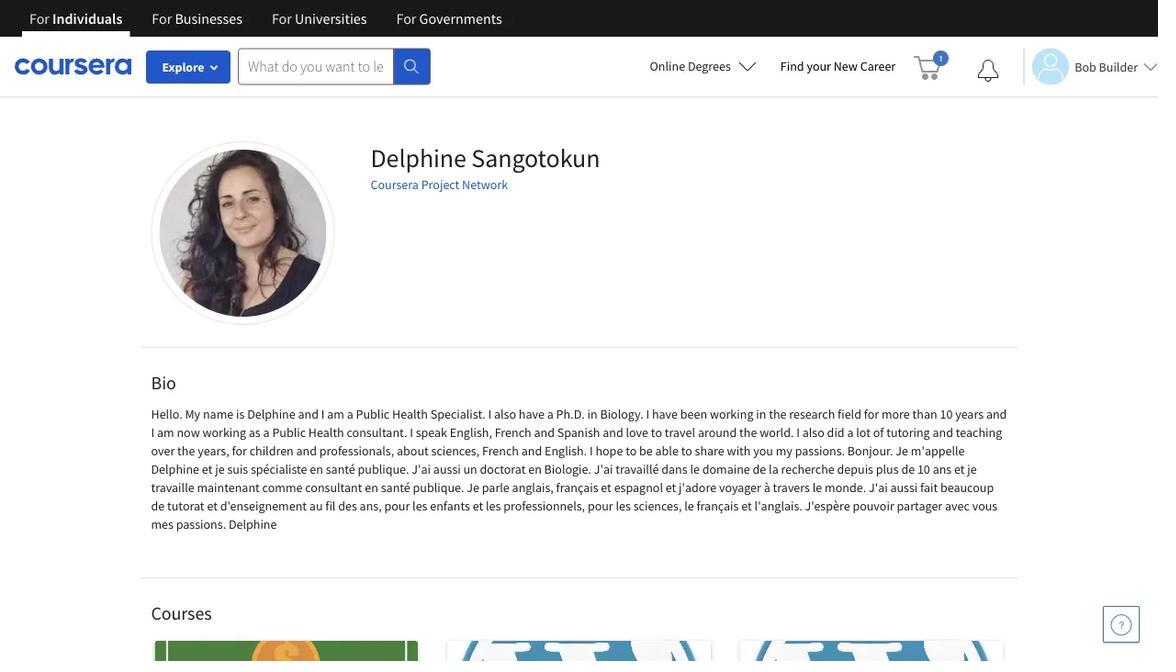 Task type: describe. For each thing, give the bounding box(es) containing it.
world.
[[760, 424, 794, 441]]

for for governments
[[396, 9, 416, 28]]

1 in from the left
[[587, 406, 598, 423]]

sangotokun
[[471, 142, 600, 174]]

1 vertical spatial the
[[739, 424, 757, 441]]

your
[[807, 58, 831, 74]]

i up english,
[[488, 406, 492, 423]]

travel
[[665, 424, 695, 441]]

of
[[873, 424, 884, 441]]

ans,
[[360, 498, 382, 514]]

field
[[838, 406, 861, 423]]

What do you want to learn? text field
[[238, 48, 394, 85]]

1 vertical spatial for
[[232, 443, 247, 459]]

for for individuals
[[29, 9, 50, 28]]

i up love
[[646, 406, 650, 423]]

2 in from the left
[[756, 406, 766, 423]]

lot
[[856, 424, 871, 441]]

1 pour from the left
[[384, 498, 410, 514]]

spécialiste
[[251, 461, 307, 478]]

career
[[860, 58, 896, 74]]

explore button
[[146, 51, 231, 84]]

online degrees
[[650, 58, 731, 74]]

1 horizontal spatial je
[[896, 443, 908, 459]]

0 vertical spatial working
[[710, 406, 754, 423]]

0 horizontal spatial aussi
[[433, 461, 461, 478]]

0 horizontal spatial français
[[556, 479, 598, 496]]

à
[[764, 479, 770, 496]]

show notifications image
[[977, 60, 1000, 82]]

professionals,
[[319, 443, 394, 459]]

travaille
[[151, 479, 194, 496]]

online degrees button
[[635, 46, 771, 86]]

depuis
[[837, 461, 873, 478]]

la
[[769, 461, 779, 478]]

des
[[338, 498, 357, 514]]

be
[[639, 443, 653, 459]]

than
[[913, 406, 937, 423]]

love
[[626, 424, 649, 441]]

2 horizontal spatial j'ai
[[869, 479, 888, 496]]

2 pour from the left
[[588, 498, 613, 514]]

2 horizontal spatial to
[[681, 443, 692, 459]]

consultant.
[[347, 424, 407, 441]]

et right ans
[[954, 461, 965, 478]]

i up about
[[410, 424, 413, 441]]

shopping cart: 1 item image
[[914, 51, 949, 80]]

speak
[[416, 424, 447, 441]]

partager
[[897, 498, 943, 514]]

1 vertical spatial also
[[803, 424, 825, 441]]

1 les from the left
[[412, 498, 428, 514]]

1 vertical spatial french
[[482, 443, 519, 459]]

profile image
[[151, 141, 335, 325]]

hello. my name is delphine and i am a public health specialist. i also have a ph.d. in biology. i have been working in the research field for more than 10 years and i am now working as a public health consultant. i speak english, french and spanish and love to travel around the world. i also did a lot of tutoring and teaching over the years, for children and professionals, about sciences, french and english. i hope to be able to share with you my passions. bonjour. je m'appelle delphine et je suis spécialiste en santé publique. j'ai aussi un doctorat en biologie. j'ai travaillé dans le domaine de la recherche depuis plus de 10 ans et je travaille maintenant comme consultant en santé publique. je parle anglais, français et espagnol et j'adore voyager à travers le monde. j'ai aussi fait beaucoup de tutorat et d'enseignement au fil des ans, pour les enfants et les professionnels, pour les sciences, le français et l'anglais. j'espère pouvoir partager avec vous mes passions. delphine
[[151, 406, 1007, 533]]

2 horizontal spatial de
[[901, 461, 915, 478]]

beaucoup
[[940, 479, 994, 496]]

biology.
[[600, 406, 644, 423]]

fil
[[325, 498, 336, 514]]

parle
[[482, 479, 510, 496]]

1 horizontal spatial health
[[392, 406, 428, 423]]

mes
[[151, 516, 174, 533]]

1 have from the left
[[519, 406, 545, 423]]

m'appelle
[[911, 443, 965, 459]]

1 horizontal spatial publique.
[[413, 479, 464, 496]]

au
[[309, 498, 323, 514]]

delphine up travaille
[[151, 461, 199, 478]]

courses
[[151, 602, 212, 625]]

0 horizontal spatial to
[[626, 443, 637, 459]]

explore
[[162, 59, 204, 75]]

been
[[680, 406, 707, 423]]

0 horizontal spatial j'ai
[[412, 461, 431, 478]]

0 vertical spatial sciences,
[[431, 443, 480, 459]]

for universities
[[272, 9, 367, 28]]

pouvoir
[[853, 498, 894, 514]]

avec
[[945, 498, 970, 514]]

banner navigation
[[15, 0, 517, 37]]

1 horizontal spatial j'ai
[[594, 461, 613, 478]]

0 horizontal spatial santé
[[326, 461, 355, 478]]

delphine inside delphine sangotokun coursera project network
[[371, 142, 466, 174]]

0 horizontal spatial the
[[177, 443, 195, 459]]

ans
[[933, 461, 952, 478]]

as
[[249, 424, 261, 441]]

coursera image
[[15, 52, 131, 81]]

coursera project network link
[[371, 176, 508, 193]]

anglais,
[[512, 479, 554, 496]]

my
[[776, 443, 793, 459]]

spanish
[[557, 424, 600, 441]]

et down parle
[[473, 498, 483, 514]]

more
[[882, 406, 910, 423]]

0 horizontal spatial de
[[151, 498, 165, 514]]

for individuals
[[29, 9, 122, 28]]

d'enseignement
[[220, 498, 307, 514]]

0 vertical spatial le
[[690, 461, 700, 478]]

2 les from the left
[[486, 498, 501, 514]]

j'adore
[[679, 479, 717, 496]]

teaching
[[956, 424, 1002, 441]]

1 horizontal spatial 10
[[940, 406, 953, 423]]

a left lot
[[847, 424, 854, 441]]

now
[[177, 424, 200, 441]]

a left the 'ph.d.'
[[547, 406, 554, 423]]

online
[[650, 58, 685, 74]]

suis
[[227, 461, 248, 478]]

years
[[955, 406, 984, 423]]

domaine
[[702, 461, 750, 478]]

new
[[834, 58, 858, 74]]

children
[[250, 443, 294, 459]]

travers
[[773, 479, 810, 496]]



Task type: vqa. For each thing, say whether or not it's contained in the screenshot.
Johns Hopkins University 'image'
no



Task type: locate. For each thing, give the bounding box(es) containing it.
en
[[310, 461, 323, 478], [528, 461, 542, 478], [365, 479, 378, 496]]

aussi
[[433, 461, 461, 478], [890, 479, 918, 496]]

have left the 'ph.d.'
[[519, 406, 545, 423]]

maintenant
[[197, 479, 260, 496]]

i right world.
[[797, 424, 800, 441]]

0 vertical spatial also
[[494, 406, 516, 423]]

0 vertical spatial for
[[864, 406, 879, 423]]

1 je from the left
[[215, 461, 225, 478]]

for up suis
[[232, 443, 247, 459]]

0 horizontal spatial am
[[157, 424, 174, 441]]

builder
[[1099, 58, 1138, 75]]

le up j'adore
[[690, 461, 700, 478]]

english,
[[450, 424, 492, 441]]

consultant
[[305, 479, 362, 496]]

1 horizontal spatial je
[[968, 461, 977, 478]]

specialist.
[[431, 406, 486, 423]]

also
[[494, 406, 516, 423], [803, 424, 825, 441]]

1 horizontal spatial also
[[803, 424, 825, 441]]

health up the professionals,
[[308, 424, 344, 441]]

0 vertical spatial je
[[896, 443, 908, 459]]

0 vertical spatial publique.
[[358, 461, 409, 478]]

1 horizontal spatial working
[[710, 406, 754, 423]]

pour
[[384, 498, 410, 514], [588, 498, 613, 514]]

1 horizontal spatial santé
[[381, 479, 410, 496]]

j'ai up pouvoir
[[869, 479, 888, 496]]

1 vertical spatial sciences,
[[633, 498, 682, 514]]

2 have from the left
[[652, 406, 678, 423]]

et
[[202, 461, 213, 478], [954, 461, 965, 478], [601, 479, 612, 496], [666, 479, 676, 496], [207, 498, 218, 514], [473, 498, 483, 514], [741, 498, 752, 514]]

10
[[940, 406, 953, 423], [918, 461, 930, 478]]

le down recherche
[[813, 479, 822, 496]]

0 horizontal spatial pour
[[384, 498, 410, 514]]

0 horizontal spatial in
[[587, 406, 598, 423]]

0 horizontal spatial en
[[310, 461, 323, 478]]

also right specialist.
[[494, 406, 516, 423]]

un
[[463, 461, 477, 478]]

pour right ans,
[[384, 498, 410, 514]]

0 vertical spatial santé
[[326, 461, 355, 478]]

le down j'adore
[[684, 498, 694, 514]]

1 horizontal spatial for
[[864, 406, 879, 423]]

3 for from the left
[[272, 9, 292, 28]]

et down maintenant
[[207, 498, 218, 514]]

for for universities
[[272, 9, 292, 28]]

2 vertical spatial the
[[177, 443, 195, 459]]

dans
[[662, 461, 688, 478]]

for left individuals
[[29, 9, 50, 28]]

2 horizontal spatial en
[[528, 461, 542, 478]]

1 horizontal spatial the
[[739, 424, 757, 441]]

name
[[203, 406, 234, 423]]

je down tutoring
[[896, 443, 908, 459]]

0 vertical spatial public
[[356, 406, 390, 423]]

with
[[727, 443, 751, 459]]

0 horizontal spatial health
[[308, 424, 344, 441]]

for up of at the right of the page
[[864, 406, 879, 423]]

is
[[236, 406, 245, 423]]

1 vertical spatial publique.
[[413, 479, 464, 496]]

santé up ans,
[[381, 479, 410, 496]]

0 vertical spatial the
[[769, 406, 787, 423]]

1 horizontal spatial en
[[365, 479, 378, 496]]

have
[[519, 406, 545, 423], [652, 406, 678, 423]]

the up with
[[739, 424, 757, 441]]

j'ai down hope
[[594, 461, 613, 478]]

1 vertical spatial working
[[203, 424, 246, 441]]

a
[[347, 406, 353, 423], [547, 406, 554, 423], [263, 424, 270, 441], [847, 424, 854, 441]]

aussi left un at the left bottom
[[433, 461, 461, 478]]

coursera
[[371, 176, 419, 193]]

degrees
[[688, 58, 731, 74]]

governments
[[419, 9, 502, 28]]

universities
[[295, 9, 367, 28]]

network
[[462, 176, 508, 193]]

0 vertical spatial am
[[327, 406, 344, 423]]

1 vertical spatial public
[[272, 424, 306, 441]]

for left universities
[[272, 9, 292, 28]]

am up the professionals,
[[327, 406, 344, 423]]

1 vertical spatial santé
[[381, 479, 410, 496]]

l'anglais.
[[755, 498, 803, 514]]

je
[[215, 461, 225, 478], [968, 461, 977, 478]]

1 horizontal spatial public
[[356, 406, 390, 423]]

1 horizontal spatial de
[[753, 461, 766, 478]]

0 horizontal spatial working
[[203, 424, 246, 441]]

i up over
[[151, 424, 154, 441]]

public up consultant.
[[356, 406, 390, 423]]

to left be
[[626, 443, 637, 459]]

j'espère
[[805, 498, 850, 514]]

tutoring
[[887, 424, 930, 441]]

1 horizontal spatial have
[[652, 406, 678, 423]]

did
[[827, 424, 845, 441]]

delphine down d'enseignement
[[229, 516, 277, 533]]

1 vertical spatial passions.
[[176, 516, 226, 533]]

1 horizontal spatial to
[[651, 424, 662, 441]]

1 horizontal spatial sciences,
[[633, 498, 682, 514]]

doctorat
[[480, 461, 526, 478]]

for
[[29, 9, 50, 28], [152, 9, 172, 28], [272, 9, 292, 28], [396, 9, 416, 28]]

je up beaucoup
[[968, 461, 977, 478]]

in right the 'ph.d.'
[[587, 406, 598, 423]]

de right plus
[[901, 461, 915, 478]]

en up consultant
[[310, 461, 323, 478]]

to right love
[[651, 424, 662, 441]]

travaillé
[[616, 461, 659, 478]]

santé up consultant
[[326, 461, 355, 478]]

businesses
[[175, 9, 242, 28]]

1 horizontal spatial am
[[327, 406, 344, 423]]

2 horizontal spatial the
[[769, 406, 787, 423]]

vous
[[972, 498, 998, 514]]

recherche
[[781, 461, 835, 478]]

share
[[695, 443, 724, 459]]

for left governments at the top
[[396, 9, 416, 28]]

publique. down the professionals,
[[358, 461, 409, 478]]

et left espagnol
[[601, 479, 612, 496]]

1 horizontal spatial pour
[[588, 498, 613, 514]]

0 vertical spatial aussi
[[433, 461, 461, 478]]

the
[[769, 406, 787, 423], [739, 424, 757, 441], [177, 443, 195, 459]]

1 vertical spatial le
[[813, 479, 822, 496]]

1 vertical spatial am
[[157, 424, 174, 441]]

delphine up coursera project network link
[[371, 142, 466, 174]]

0 horizontal spatial publique.
[[358, 461, 409, 478]]

health
[[392, 406, 428, 423], [308, 424, 344, 441]]

0 vertical spatial français
[[556, 479, 598, 496]]

1 horizontal spatial passions.
[[795, 443, 845, 459]]

1 for from the left
[[29, 9, 50, 28]]

1 horizontal spatial les
[[486, 498, 501, 514]]

2 vertical spatial le
[[684, 498, 694, 514]]

publique. up enfants
[[413, 479, 464, 496]]

0 horizontal spatial les
[[412, 498, 428, 514]]

able
[[655, 443, 679, 459]]

pour down biologie.
[[588, 498, 613, 514]]

tutorat
[[167, 498, 204, 514]]

find your new career
[[781, 58, 896, 74]]

research
[[789, 406, 835, 423]]

10 left ans
[[918, 461, 930, 478]]

about
[[397, 443, 429, 459]]

de left la
[[753, 461, 766, 478]]

0 horizontal spatial je
[[467, 479, 479, 496]]

biologie.
[[544, 461, 591, 478]]

0 horizontal spatial also
[[494, 406, 516, 423]]

project
[[421, 176, 460, 193]]

years,
[[198, 443, 229, 459]]

0 horizontal spatial have
[[519, 406, 545, 423]]

j'ai down about
[[412, 461, 431, 478]]

for businesses
[[152, 9, 242, 28]]

for for businesses
[[152, 9, 172, 28]]

et down years,
[[202, 461, 213, 478]]

espagnol
[[614, 479, 663, 496]]

voyager
[[719, 479, 761, 496]]

santé
[[326, 461, 355, 478], [381, 479, 410, 496]]

1 horizontal spatial aussi
[[890, 479, 918, 496]]

delphine
[[371, 142, 466, 174], [247, 406, 295, 423], [151, 461, 199, 478], [229, 516, 277, 533]]

les down parle
[[486, 498, 501, 514]]

3 les from the left
[[616, 498, 631, 514]]

2 horizontal spatial les
[[616, 498, 631, 514]]

None search field
[[238, 48, 431, 85]]

français down j'adore
[[697, 498, 739, 514]]

plus
[[876, 461, 899, 478]]

10 right than
[[940, 406, 953, 423]]

you
[[753, 443, 773, 459]]

0 horizontal spatial je
[[215, 461, 225, 478]]

aussi up the partager
[[890, 479, 918, 496]]

4 for from the left
[[396, 9, 416, 28]]

0 horizontal spatial for
[[232, 443, 247, 459]]

français down biologie.
[[556, 479, 598, 496]]

2 je from the left
[[968, 461, 977, 478]]

the up world.
[[769, 406, 787, 423]]

find your new career link
[[771, 55, 905, 78]]

english.
[[545, 443, 587, 459]]

over
[[151, 443, 175, 459]]

monde.
[[825, 479, 866, 496]]

et down the 'voyager'
[[741, 498, 752, 514]]

passions. up recherche
[[795, 443, 845, 459]]

am down hello.
[[157, 424, 174, 441]]

0 vertical spatial french
[[495, 424, 532, 441]]

the down now
[[177, 443, 195, 459]]

0 horizontal spatial 10
[[918, 461, 930, 478]]

working down name
[[203, 424, 246, 441]]

individuals
[[52, 9, 122, 28]]

in up world.
[[756, 406, 766, 423]]

bob builder
[[1075, 58, 1138, 75]]

les left enfants
[[412, 498, 428, 514]]

0 vertical spatial 10
[[940, 406, 953, 423]]

sciences, down espagnol
[[633, 498, 682, 514]]

have up travel
[[652, 406, 678, 423]]

1 vertical spatial français
[[697, 498, 739, 514]]

passions. down tutorat
[[176, 516, 226, 533]]

1 horizontal spatial in
[[756, 406, 766, 423]]

de
[[753, 461, 766, 478], [901, 461, 915, 478], [151, 498, 165, 514]]

1 vertical spatial aussi
[[890, 479, 918, 496]]

also down research
[[803, 424, 825, 441]]

j'ai
[[412, 461, 431, 478], [594, 461, 613, 478], [869, 479, 888, 496]]

sciences,
[[431, 443, 480, 459], [633, 498, 682, 514]]

bonjour.
[[848, 443, 893, 459]]

0 vertical spatial passions.
[[795, 443, 845, 459]]

0 horizontal spatial public
[[272, 424, 306, 441]]

bob
[[1075, 58, 1096, 75]]

0 horizontal spatial passions.
[[176, 516, 226, 533]]

working up around
[[710, 406, 754, 423]]

for left businesses
[[152, 9, 172, 28]]

bio
[[151, 372, 176, 395]]

de up mes
[[151, 498, 165, 514]]

to down travel
[[681, 443, 692, 459]]

sciences, up un at the left bottom
[[431, 443, 480, 459]]

help center image
[[1110, 614, 1133, 636]]

en up anglais,
[[528, 461, 542, 478]]

hello.
[[151, 406, 182, 423]]

for governments
[[396, 9, 502, 28]]

je down un at the left bottom
[[467, 479, 479, 496]]

i up the professionals,
[[321, 406, 325, 423]]

et down the dans
[[666, 479, 676, 496]]

1 horizontal spatial français
[[697, 498, 739, 514]]

0 vertical spatial health
[[392, 406, 428, 423]]

en up ans,
[[365, 479, 378, 496]]

1 vertical spatial 10
[[918, 461, 930, 478]]

i left hope
[[590, 443, 593, 459]]

delphine sangotokun coursera project network
[[371, 142, 600, 193]]

je left suis
[[215, 461, 225, 478]]

les down espagnol
[[616, 498, 631, 514]]

0 horizontal spatial sciences,
[[431, 443, 480, 459]]

delphine up as on the left of page
[[247, 406, 295, 423]]

public up children
[[272, 424, 306, 441]]

1 vertical spatial je
[[467, 479, 479, 496]]

enfants
[[430, 498, 470, 514]]

i
[[321, 406, 325, 423], [488, 406, 492, 423], [646, 406, 650, 423], [151, 424, 154, 441], [410, 424, 413, 441], [797, 424, 800, 441], [590, 443, 593, 459]]

a up consultant.
[[347, 406, 353, 423]]

publique.
[[358, 461, 409, 478], [413, 479, 464, 496]]

fait
[[920, 479, 938, 496]]

1 vertical spatial health
[[308, 424, 344, 441]]

a right as on the left of page
[[263, 424, 270, 441]]

my
[[185, 406, 200, 423]]

health up speak
[[392, 406, 428, 423]]

2 for from the left
[[152, 9, 172, 28]]



